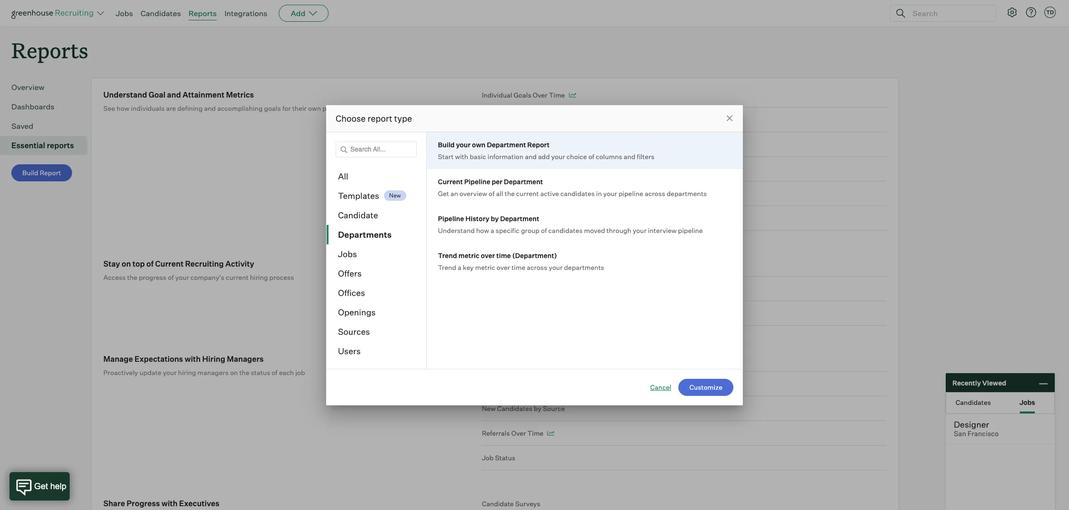 Task type: locate. For each thing, give the bounding box(es) containing it.
choice
[[567, 152, 587, 161]]

time to approve offer goal attainment
[[482, 214, 603, 222]]

attainment right in
[[617, 190, 652, 198]]

1 vertical spatial own
[[472, 141, 486, 149]]

a left key
[[458, 263, 462, 271]]

0 vertical spatial on
[[122, 259, 131, 269]]

2 vertical spatial jobs
[[1020, 399, 1035, 407]]

1 vertical spatial candidates
[[497, 405, 533, 413]]

new
[[389, 192, 401, 199], [482, 405, 496, 413]]

time down 'new candidates by source'
[[528, 430, 544, 438]]

0 horizontal spatial on
[[122, 259, 131, 269]]

saved
[[11, 121, 33, 131]]

1 horizontal spatial how
[[476, 226, 489, 234]]

0 horizontal spatial own
[[308, 104, 321, 112]]

2 horizontal spatial the
[[505, 189, 515, 198]]

your left company's
[[175, 274, 189, 282]]

with right progress
[[162, 499, 178, 509]]

department inside build your own department report start with basic information and add your choice of columns and filters
[[487, 141, 526, 149]]

icon chart image
[[569, 93, 576, 98], [623, 142, 630, 147], [626, 167, 633, 172], [655, 192, 663, 196], [561, 262, 568, 267], [547, 432, 555, 436]]

with for share progress with executives
[[162, 499, 178, 509]]

your up basic
[[456, 141, 471, 149]]

understand
[[103, 90, 147, 100], [438, 226, 475, 234]]

to up specific
[[499, 214, 506, 222]]

0 horizontal spatial build
[[22, 169, 38, 177]]

per
[[534, 260, 544, 268]]

0 vertical spatial reports
[[189, 9, 217, 18]]

1 horizontal spatial build
[[438, 141, 455, 149]]

pipeline inside pipeline history by department understand how a specific group of candidates moved through your interview pipeline
[[678, 226, 703, 234]]

personal
[[322, 104, 349, 112]]

departments down moved
[[564, 263, 604, 271]]

francisco
[[968, 430, 999, 439]]

candidates right the jobs link
[[141, 9, 181, 18]]

pipeline up "overview"
[[464, 178, 490, 186]]

1 vertical spatial across
[[527, 263, 547, 271]]

build up the start
[[438, 141, 455, 149]]

pipeline
[[464, 178, 490, 186], [438, 215, 464, 223], [507, 260, 532, 268]]

to for submit
[[499, 140, 506, 149]]

time up per
[[482, 165, 498, 173]]

hiring inside the stay on top of current recruiting activity access the progress of your company's current hiring process
[[250, 274, 268, 282]]

by inside pipeline history by department understand how a specific group of candidates moved through your interview pipeline
[[491, 215, 499, 223]]

0 vertical spatial by
[[491, 215, 499, 223]]

1 vertical spatial trend
[[438, 263, 456, 271]]

across up interview
[[645, 189, 665, 198]]

with right the start
[[455, 152, 468, 161]]

0 vertical spatial understand
[[103, 90, 147, 100]]

goal for time to approve offer goal attainment
[[552, 214, 566, 222]]

0 vertical spatial hiring
[[250, 274, 268, 282]]

goal up the individuals
[[149, 90, 166, 100]]

status
[[251, 369, 270, 377]]

0 vertical spatial current
[[516, 189, 539, 198]]

time for schedule
[[482, 190, 498, 198]]

build
[[438, 141, 455, 149], [22, 169, 38, 177]]

new for new candidates by source
[[482, 405, 496, 413]]

1 horizontal spatial a
[[491, 226, 494, 234]]

by for history
[[491, 215, 499, 223]]

1 horizontal spatial own
[[472, 141, 486, 149]]

manage
[[103, 355, 133, 364]]

1 vertical spatial on
[[230, 369, 238, 377]]

2 vertical spatial pipeline
[[507, 260, 532, 268]]

2 vertical spatial the
[[239, 369, 249, 377]]

by left source
[[534, 405, 542, 413]]

current inside the stay on top of current recruiting activity access the progress of your company's current hiring process
[[226, 274, 249, 282]]

referrals
[[482, 430, 510, 438]]

proactively
[[103, 369, 138, 377]]

job left the status
[[482, 454, 494, 462]]

jobs inside choose report type dialog
[[338, 249, 357, 259]]

attainment down columns
[[587, 165, 622, 173]]

active
[[540, 189, 559, 198]]

the inside current pipeline per department get an overview of all the current active candidates in your pipeline across departments
[[505, 189, 515, 198]]

0 horizontal spatial report
[[40, 169, 61, 177]]

1 horizontal spatial pipeline
[[678, 226, 703, 234]]

top
[[133, 259, 145, 269]]

stay on top of current recruiting activity access the progress of your company's current hiring process
[[103, 259, 294, 282]]

source
[[543, 405, 565, 413]]

1 horizontal spatial by
[[534, 405, 542, 413]]

metrics
[[226, 90, 254, 100]]

the down the managers
[[239, 369, 249, 377]]

1 vertical spatial over
[[511, 430, 526, 438]]

pipeline inside current pipeline per department get an overview of all the current active candidates in your pipeline across departments
[[619, 189, 643, 198]]

department inside pipeline history by department understand how a specific group of candidates moved through your interview pipeline
[[500, 215, 539, 223]]

job right per
[[545, 260, 557, 268]]

a left specific
[[491, 226, 494, 234]]

0 vertical spatial over
[[481, 252, 495, 260]]

how inside 'understand goal and attainment metrics see how individuals are defining and accomplishing goals for their own personal and team development'
[[117, 104, 129, 112]]

2 vertical spatial candidate
[[482, 500, 514, 508]]

pipeline
[[619, 189, 643, 198], [678, 226, 703, 234]]

0 horizontal spatial with
[[162, 499, 178, 509]]

1 to from the top
[[499, 140, 506, 149]]

0 vertical spatial a
[[491, 226, 494, 234]]

0 vertical spatial new
[[389, 192, 401, 199]]

0 vertical spatial jobs
[[116, 9, 133, 18]]

to up information
[[499, 140, 506, 149]]

0 horizontal spatial time
[[496, 252, 511, 260]]

0 horizontal spatial understand
[[103, 90, 147, 100]]

reports
[[47, 141, 74, 150]]

recently
[[953, 379, 981, 387]]

over right key
[[497, 263, 510, 271]]

1 vertical spatial pipeline
[[678, 226, 703, 234]]

0 vertical spatial candidate
[[568, 190, 599, 198]]

2 vertical spatial department
[[500, 215, 539, 223]]

and up are
[[167, 90, 181, 100]]

current down the activity
[[226, 274, 249, 282]]

2 trend from the top
[[438, 263, 456, 271]]

over right the goals
[[533, 91, 548, 99]]

1 horizontal spatial over
[[497, 263, 510, 271]]

current inside the stay on top of current recruiting activity access the progress of your company's current hiring process
[[155, 259, 184, 269]]

0 vertical spatial how
[[117, 104, 129, 112]]

metric right key
[[475, 263, 495, 271]]

your right in
[[603, 189, 617, 198]]

candidate inside choose report type dialog
[[338, 210, 378, 220]]

candidates inside pipeline history by department understand how a specific group of candidates moved through your interview pipeline
[[548, 226, 583, 234]]

1 vertical spatial by
[[534, 405, 542, 413]]

jobs link
[[116, 9, 133, 18]]

attainment up columns
[[584, 140, 619, 149]]

time down (department)
[[512, 263, 526, 271]]

0 vertical spatial report
[[527, 141, 550, 149]]

0 vertical spatial the
[[505, 189, 515, 198]]

1 horizontal spatial hiring
[[250, 274, 268, 282]]

own inside build your own department report start with basic information and add your choice of columns and filters
[[472, 141, 486, 149]]

with inside manage expectations with hiring managers proactively update your hiring managers on the status of each job
[[185, 355, 201, 364]]

2 horizontal spatial jobs
[[1020, 399, 1035, 407]]

filters
[[637, 152, 655, 161]]

time up the current pipeline per job
[[496, 252, 511, 260]]

trend
[[438, 252, 457, 260], [438, 263, 456, 271]]

department inside current pipeline per department get an overview of all the current active candidates in your pipeline across departments
[[504, 178, 543, 186]]

report inside button
[[40, 169, 61, 177]]

and left filters
[[624, 152, 636, 161]]

progress
[[139, 274, 166, 282]]

a inside trend metric over time (department) trend a key metric over time across your departments
[[458, 263, 462, 271]]

choose report type dialog
[[326, 105, 743, 406]]

attainment
[[183, 90, 225, 100], [584, 140, 619, 149], [587, 165, 622, 173], [617, 190, 652, 198], [567, 214, 603, 222]]

pipeline right interview
[[678, 226, 703, 234]]

of left "each" at the bottom of page
[[272, 369, 278, 377]]

icon chart image for individual goals over time
[[569, 93, 576, 98]]

candidate for candidate
[[338, 210, 378, 220]]

configure image
[[1007, 7, 1018, 18]]

0 vertical spatial pipeline
[[619, 189, 643, 198]]

choose
[[336, 113, 366, 124]]

candidates up referrals over time
[[497, 405, 533, 413]]

over up the current pipeline per job
[[481, 252, 495, 260]]

by
[[491, 215, 499, 223], [534, 405, 542, 413]]

managers
[[227, 355, 264, 364]]

to for schedule
[[499, 190, 506, 198]]

icon chart image for time to review applications goal attainment
[[626, 167, 633, 172]]

0 horizontal spatial current
[[155, 259, 184, 269]]

department up group
[[500, 215, 539, 223]]

1 horizontal spatial departments
[[667, 189, 707, 198]]

0 vertical spatial time
[[496, 252, 511, 260]]

1 vertical spatial new
[[482, 405, 496, 413]]

candidates left in
[[561, 189, 595, 198]]

referrals over time
[[482, 430, 544, 438]]

0 vertical spatial departments
[[667, 189, 707, 198]]

across inside trend metric over time (department) trend a key metric over time across your departments
[[527, 263, 547, 271]]

own inside 'understand goal and attainment metrics see how individuals are defining and accomplishing goals for their own personal and team development'
[[308, 104, 321, 112]]

your right per
[[549, 263, 563, 271]]

metric
[[459, 252, 480, 260], [475, 263, 495, 271]]

1 horizontal spatial pipeline
[[464, 178, 490, 186]]

build for build your own department report start with basic information and add your choice of columns and filters
[[438, 141, 455, 149]]

current pipeline per job
[[482, 260, 557, 268]]

2 to from the top
[[499, 165, 506, 173]]

1 horizontal spatial current
[[438, 178, 463, 186]]

pipeline for current pipeline per department get an overview of all the current active candidates in your pipeline across departments
[[464, 178, 490, 186]]

metric up key
[[459, 252, 480, 260]]

job
[[295, 369, 305, 377]]

new inside choose report type dialog
[[389, 192, 401, 199]]

hiring left managers
[[178, 369, 196, 377]]

new right templates
[[389, 192, 401, 199]]

hiring inside manage expectations with hiring managers proactively update your hiring managers on the status of each job
[[178, 369, 196, 377]]

1 vertical spatial candidate
[[338, 210, 378, 220]]

build inside build your own department report start with basic information and add your choice of columns and filters
[[438, 141, 455, 149]]

information
[[488, 152, 524, 161]]

0 vertical spatial trend
[[438, 252, 457, 260]]

Search All... text field
[[336, 142, 417, 157]]

goal inside time to approve offer goal attainment link
[[552, 214, 566, 222]]

attainment inside time to approve offer goal attainment link
[[567, 214, 603, 222]]

1 vertical spatial a
[[458, 263, 462, 271]]

current left the active
[[516, 189, 539, 198]]

of inside manage expectations with hiring managers proactively update your hiring managers on the status of each job
[[272, 369, 278, 377]]

own right their
[[308, 104, 321, 112]]

current up progress
[[155, 259, 184, 269]]

customize button
[[679, 379, 734, 396]]

1 vertical spatial current
[[226, 274, 249, 282]]

current for current pipeline per job
[[482, 260, 506, 268]]

report up add
[[527, 141, 550, 149]]

get
[[438, 189, 449, 198]]

on inside manage expectations with hiring managers proactively update your hiring managers on the status of each job
[[230, 369, 238, 377]]

0 horizontal spatial job
[[482, 454, 494, 462]]

on down the managers
[[230, 369, 238, 377]]

of right choice
[[589, 152, 594, 161]]

by right history
[[491, 215, 499, 223]]

2 horizontal spatial with
[[455, 152, 468, 161]]

over right referrals
[[511, 430, 526, 438]]

to
[[499, 140, 506, 149], [499, 165, 506, 173], [499, 190, 506, 198], [499, 214, 506, 222]]

reports right candidates link
[[189, 9, 217, 18]]

pipeline right in
[[619, 189, 643, 198]]

candidate down templates
[[338, 210, 378, 220]]

1 vertical spatial understand
[[438, 226, 475, 234]]

of inside build your own department report start with basic information and add your choice of columns and filters
[[589, 152, 594, 161]]

moved
[[584, 226, 605, 234]]

attainment for time to approve offer goal attainment
[[567, 214, 603, 222]]

of inside current pipeline per department get an overview of all the current active candidates in your pipeline across departments
[[489, 189, 495, 198]]

0 vertical spatial department
[[487, 141, 526, 149]]

own up basic
[[472, 141, 486, 149]]

overview link
[[11, 82, 83, 93]]

time up specific
[[482, 214, 498, 222]]

the
[[505, 189, 515, 198], [127, 274, 137, 282], [239, 369, 249, 377]]

current for current pipeline per department get an overview of all the current active candidates in your pipeline across departments
[[438, 178, 463, 186]]

1 horizontal spatial across
[[645, 189, 665, 198]]

1 vertical spatial candidates
[[548, 226, 583, 234]]

across down (department)
[[527, 263, 547, 271]]

candidates down offer
[[548, 226, 583, 234]]

to down per
[[499, 190, 506, 198]]

0 vertical spatial candidates
[[561, 189, 595, 198]]

2 horizontal spatial current
[[482, 260, 506, 268]]

customize
[[690, 383, 723, 391]]

how down history
[[476, 226, 489, 234]]

candidate left surveys
[[482, 500, 514, 508]]

pipeline down an
[[438, 215, 464, 223]]

attainment up defining at the top left of page
[[183, 90, 225, 100]]

goal down choice
[[571, 165, 586, 173]]

understand up see
[[103, 90, 147, 100]]

current right key
[[482, 260, 506, 268]]

0 horizontal spatial by
[[491, 215, 499, 223]]

the down top
[[127, 274, 137, 282]]

of down offer
[[541, 226, 547, 234]]

0 horizontal spatial across
[[527, 263, 547, 271]]

candidate right the "available"
[[568, 190, 599, 198]]

understand down history
[[438, 226, 475, 234]]

activity
[[225, 259, 254, 269]]

1 vertical spatial jobs
[[338, 249, 357, 259]]

2 horizontal spatial pipeline
[[507, 260, 532, 268]]

icon chart image for time to submit scorecards goal attainment
[[623, 142, 630, 147]]

td
[[1046, 9, 1054, 16]]

how inside pipeline history by department understand how a specific group of candidates moved through your interview pipeline
[[476, 226, 489, 234]]

0 vertical spatial job
[[545, 260, 557, 268]]

department up information
[[487, 141, 526, 149]]

current
[[516, 189, 539, 198], [226, 274, 249, 282]]

goal up choice
[[568, 140, 582, 149]]

across
[[645, 189, 665, 198], [527, 263, 547, 271]]

1 vertical spatial build
[[22, 169, 38, 177]]

expectations
[[135, 355, 183, 364]]

department up schedule
[[504, 178, 543, 186]]

accomplishing
[[217, 104, 263, 112]]

your up time to review applications goal attainment
[[551, 152, 565, 161]]

1 horizontal spatial time
[[512, 263, 526, 271]]

the inside the stay on top of current recruiting activity access the progress of your company's current hiring process
[[127, 274, 137, 282]]

build inside button
[[22, 169, 38, 177]]

1 horizontal spatial job
[[545, 260, 557, 268]]

1 vertical spatial hiring
[[178, 369, 196, 377]]

of left all
[[489, 189, 495, 198]]

job status
[[482, 454, 515, 462]]

interview
[[648, 226, 677, 234]]

offices
[[338, 288, 365, 298]]

integrations
[[224, 9, 268, 18]]

time down per
[[482, 190, 498, 198]]

goal right offer
[[552, 214, 566, 222]]

0 horizontal spatial reports
[[11, 36, 88, 64]]

add
[[291, 9, 305, 18]]

4 to from the top
[[499, 214, 506, 222]]

attainment inside 'understand goal and attainment metrics see how individuals are defining and accomplishing goals for their own personal and team development'
[[183, 90, 225, 100]]

new for new
[[389, 192, 401, 199]]

0 vertical spatial candidates
[[141, 9, 181, 18]]

1 horizontal spatial with
[[185, 355, 201, 364]]

time for review
[[482, 165, 498, 173]]

with inside build your own department report start with basic information and add your choice of columns and filters
[[455, 152, 468, 161]]

time
[[496, 252, 511, 260], [512, 263, 526, 271]]

the inside manage expectations with hiring managers proactively update your hiring managers on the status of each job
[[239, 369, 249, 377]]

pipeline inside current pipeline per department get an overview of all the current active candidates in your pipeline across departments
[[464, 178, 490, 186]]

departments up time to approve offer goal attainment link
[[667, 189, 707, 198]]

1 horizontal spatial the
[[239, 369, 249, 377]]

viewed
[[982, 379, 1007, 387]]

current up an
[[438, 178, 463, 186]]

1 horizontal spatial on
[[230, 369, 238, 377]]

0 horizontal spatial the
[[127, 274, 137, 282]]

0 vertical spatial across
[[645, 189, 665, 198]]

1 horizontal spatial jobs
[[338, 249, 357, 259]]

hiring
[[250, 274, 268, 282], [178, 369, 196, 377]]

their
[[292, 104, 307, 112]]

san
[[954, 430, 966, 439]]

surveys
[[515, 500, 540, 508]]

designer
[[954, 420, 989, 430]]

on left top
[[122, 259, 131, 269]]

goals
[[264, 104, 281, 112]]

your down expectations
[[163, 369, 177, 377]]

how
[[117, 104, 129, 112], [476, 226, 489, 234]]

the right all
[[505, 189, 515, 198]]

0 horizontal spatial pipeline
[[619, 189, 643, 198]]

build report button
[[11, 165, 72, 182]]

to down information
[[499, 165, 506, 173]]

attainment up moved
[[567, 214, 603, 222]]

add button
[[279, 5, 329, 22]]

with left hiring
[[185, 355, 201, 364]]

own
[[308, 104, 321, 112], [472, 141, 486, 149]]

0 horizontal spatial new
[[389, 192, 401, 199]]

0 vertical spatial over
[[533, 91, 548, 99]]

0 horizontal spatial current
[[226, 274, 249, 282]]

new up referrals
[[482, 405, 496, 413]]

reports down greenhouse recruiting image
[[11, 36, 88, 64]]

goal
[[149, 90, 166, 100], [568, 140, 582, 149], [571, 165, 586, 173], [601, 190, 615, 198], [552, 214, 566, 222]]

greenhouse recruiting image
[[11, 8, 97, 19]]

your right through
[[633, 226, 647, 234]]

2 vertical spatial with
[[162, 499, 178, 509]]

hiring
[[202, 355, 225, 364]]

a for key
[[458, 263, 462, 271]]

of inside pipeline history by department understand how a specific group of candidates moved through your interview pipeline
[[541, 226, 547, 234]]

time up basic
[[482, 140, 498, 149]]

0 vertical spatial with
[[455, 152, 468, 161]]

report inside build your own department report start with basic information and add your choice of columns and filters
[[527, 141, 550, 149]]

essential reports link
[[11, 140, 83, 151]]

icon chart image for current pipeline per job
[[561, 262, 568, 267]]

over
[[533, 91, 548, 99], [511, 430, 526, 438]]

submit
[[507, 140, 530, 149]]

1 horizontal spatial understand
[[438, 226, 475, 234]]

1 horizontal spatial current
[[516, 189, 539, 198]]

time to approve offer goal attainment link
[[482, 206, 887, 231]]

1 vertical spatial pipeline
[[438, 215, 464, 223]]

hiring left process
[[250, 274, 268, 282]]

available
[[538, 190, 566, 198]]

1 trend from the top
[[438, 252, 457, 260]]

how right see
[[117, 104, 129, 112]]

individual
[[482, 91, 512, 99]]

goal for time to submit scorecards goal attainment
[[568, 140, 582, 149]]

3 to from the top
[[499, 190, 506, 198]]

company's
[[191, 274, 224, 282]]

your inside pipeline history by department understand how a specific group of candidates moved through your interview pipeline
[[633, 226, 647, 234]]

0 vertical spatial own
[[308, 104, 321, 112]]

of
[[589, 152, 594, 161], [489, 189, 495, 198], [541, 226, 547, 234], [146, 259, 154, 269], [168, 274, 174, 282], [272, 369, 278, 377]]

1 horizontal spatial report
[[527, 141, 550, 149]]

0 horizontal spatial over
[[481, 252, 495, 260]]

report down essential reports link
[[40, 169, 61, 177]]

current inside current pipeline per department get an overview of all the current active candidates in your pipeline across departments
[[438, 178, 463, 186]]

pipeline down (department)
[[507, 260, 532, 268]]

build down "essential" at the left of the page
[[22, 169, 38, 177]]

0 vertical spatial build
[[438, 141, 455, 149]]

time to submit scorecards goal attainment
[[482, 140, 619, 149]]

a inside pipeline history by department understand how a specific group of candidates moved through your interview pipeline
[[491, 226, 494, 234]]



Task type: vqa. For each thing, say whether or not it's contained in the screenshot.
interviews.
no



Task type: describe. For each thing, give the bounding box(es) containing it.
Search text field
[[910, 6, 987, 20]]

time for approve
[[482, 214, 498, 222]]

per
[[492, 178, 503, 186]]

individuals
[[131, 104, 165, 112]]

department for information
[[487, 141, 526, 149]]

new candidates by source link
[[482, 397, 887, 422]]

goal for time to review applications goal attainment
[[571, 165, 586, 173]]

your inside the stay on top of current recruiting activity access the progress of your company's current hiring process
[[175, 274, 189, 282]]

access
[[103, 274, 126, 282]]

development
[[381, 104, 422, 112]]

each
[[279, 369, 294, 377]]

0 horizontal spatial over
[[511, 430, 526, 438]]

departments inside trend metric over time (department) trend a key metric over time across your departments
[[564, 263, 604, 271]]

openings
[[338, 307, 376, 317]]

type
[[394, 113, 412, 124]]

managers
[[198, 369, 229, 377]]

start
[[438, 152, 454, 161]]

1 vertical spatial over
[[497, 263, 510, 271]]

status
[[495, 454, 515, 462]]

td button
[[1045, 7, 1056, 18]]

schedule
[[507, 190, 536, 198]]

to for approve
[[499, 214, 506, 222]]

process
[[269, 274, 294, 282]]

your inside trend metric over time (department) trend a key metric over time across your departments
[[549, 263, 563, 271]]

recently viewed
[[953, 379, 1007, 387]]

candidate surveys
[[482, 500, 540, 508]]

sources
[[338, 326, 370, 337]]

0 vertical spatial metric
[[459, 252, 480, 260]]

team
[[364, 104, 380, 112]]

key
[[463, 263, 474, 271]]

understand inside pipeline history by department understand how a specific group of candidates moved through your interview pipeline
[[438, 226, 475, 234]]

trend metric over time (department) trend a key metric over time across your departments
[[438, 252, 604, 271]]

1 vertical spatial job
[[482, 454, 494, 462]]

attainment for time to review applications goal attainment
[[587, 165, 622, 173]]

and left add
[[525, 152, 537, 161]]

your inside current pipeline per department get an overview of all the current active candidates in your pipeline across departments
[[603, 189, 617, 198]]

1 horizontal spatial candidates
[[497, 405, 533, 413]]

templates
[[338, 190, 379, 201]]

integrations link
[[224, 9, 268, 18]]

share progress with executives
[[103, 499, 219, 509]]

1 vertical spatial time
[[512, 263, 526, 271]]

offer
[[535, 214, 550, 222]]

a for specific
[[491, 226, 494, 234]]

departments
[[338, 229, 392, 240]]

of right top
[[146, 259, 154, 269]]

designer san francisco
[[954, 420, 999, 439]]

1 vertical spatial metric
[[475, 263, 495, 271]]

candidate for candidate surveys
[[482, 500, 514, 508]]

approve
[[507, 214, 534, 222]]

td button
[[1043, 5, 1058, 20]]

review
[[507, 165, 530, 173]]

attainment for time to submit scorecards goal attainment
[[584, 140, 619, 149]]

group
[[521, 226, 540, 234]]

goal down columns
[[601, 190, 615, 198]]

overview
[[460, 189, 487, 198]]

to for review
[[499, 165, 506, 173]]

reports link
[[189, 9, 217, 18]]

department for group
[[500, 215, 539, 223]]

applications
[[531, 165, 570, 173]]

offers
[[338, 268, 362, 279]]

by for candidates
[[534, 405, 542, 413]]

pipeline for your
[[619, 189, 643, 198]]

goal inside 'understand goal and attainment metrics see how individuals are defining and accomplishing goals for their own personal and team development'
[[149, 90, 166, 100]]

time for submit
[[482, 140, 498, 149]]

recruiting
[[185, 259, 224, 269]]

share
[[103, 499, 125, 509]]

individual goals over time
[[482, 91, 565, 99]]

history
[[466, 215, 490, 223]]

candidates link
[[141, 9, 181, 18]]

time to review applications goal attainment
[[482, 165, 622, 173]]

current inside current pipeline per department get an overview of all the current active candidates in your pipeline across departments
[[516, 189, 539, 198]]

understand inside 'understand goal and attainment metrics see how individuals are defining and accomplishing goals for their own personal and team development'
[[103, 90, 147, 100]]

current pipeline per department get an overview of all the current active candidates in your pipeline across departments
[[438, 178, 707, 198]]

of right progress
[[168, 274, 174, 282]]

choose report type
[[336, 113, 412, 124]]

columns
[[596, 152, 622, 161]]

on inside the stay on top of current recruiting activity access the progress of your company's current hiring process
[[122, 259, 131, 269]]

through
[[607, 226, 631, 234]]

build your own department report start with basic information and add your choice of columns and filters
[[438, 141, 655, 161]]

executives
[[179, 499, 219, 509]]

saved link
[[11, 121, 83, 132]]

goals
[[514, 91, 531, 99]]

job status link
[[482, 446, 887, 471]]

dashboards link
[[11, 101, 83, 112]]

departments inside current pipeline per department get an overview of all the current active candidates in your pipeline across departments
[[667, 189, 707, 198]]

and right defining at the top left of page
[[204, 104, 216, 112]]

cancel link
[[650, 383, 672, 392]]

across inside current pipeline per department get an overview of all the current active candidates in your pipeline across departments
[[645, 189, 665, 198]]

icon chart image for referrals over time
[[547, 432, 555, 436]]

candidates inside current pipeline per department get an overview of all the current active candidates in your pipeline across departments
[[561, 189, 595, 198]]

with for manage expectations with hiring managers proactively update your hiring managers on the status of each job
[[185, 355, 201, 364]]

1 horizontal spatial reports
[[189, 9, 217, 18]]

pipeline for interview
[[678, 226, 703, 234]]

pipeline for current pipeline per job
[[507, 260, 532, 268]]

overview
[[11, 83, 44, 92]]

1 horizontal spatial over
[[533, 91, 548, 99]]

basic
[[470, 152, 486, 161]]

pipeline inside pipeline history by department understand how a specific group of candidates moved through your interview pipeline
[[438, 215, 464, 223]]

icon chart image for time to schedule available candidate goal attainment
[[655, 192, 663, 196]]

candidate surveys link
[[482, 499, 887, 511]]

essential
[[11, 141, 45, 150]]

in
[[596, 189, 602, 198]]

all
[[496, 189, 503, 198]]

add
[[538, 152, 550, 161]]

build for build report
[[22, 169, 38, 177]]

pipeline history by department understand how a specific group of candidates moved through your interview pipeline
[[438, 215, 703, 234]]

0 horizontal spatial candidates
[[141, 9, 181, 18]]

for
[[282, 104, 291, 112]]

your inside manage expectations with hiring managers proactively update your hiring managers on the status of each job
[[163, 369, 177, 377]]

update
[[139, 369, 161, 377]]

0 horizontal spatial jobs
[[116, 9, 133, 18]]

time to schedule available candidate goal attainment
[[482, 190, 652, 198]]

defining
[[177, 104, 203, 112]]

and up choose
[[351, 104, 363, 112]]

1 vertical spatial reports
[[11, 36, 88, 64]]

users
[[338, 346, 361, 356]]

time right the goals
[[549, 91, 565, 99]]

(department)
[[512, 252, 557, 260]]

new candidates by source
[[482, 405, 565, 413]]

scorecards
[[531, 140, 567, 149]]

build report
[[22, 169, 61, 177]]

essential reports
[[11, 141, 74, 150]]

department for all
[[504, 178, 543, 186]]



